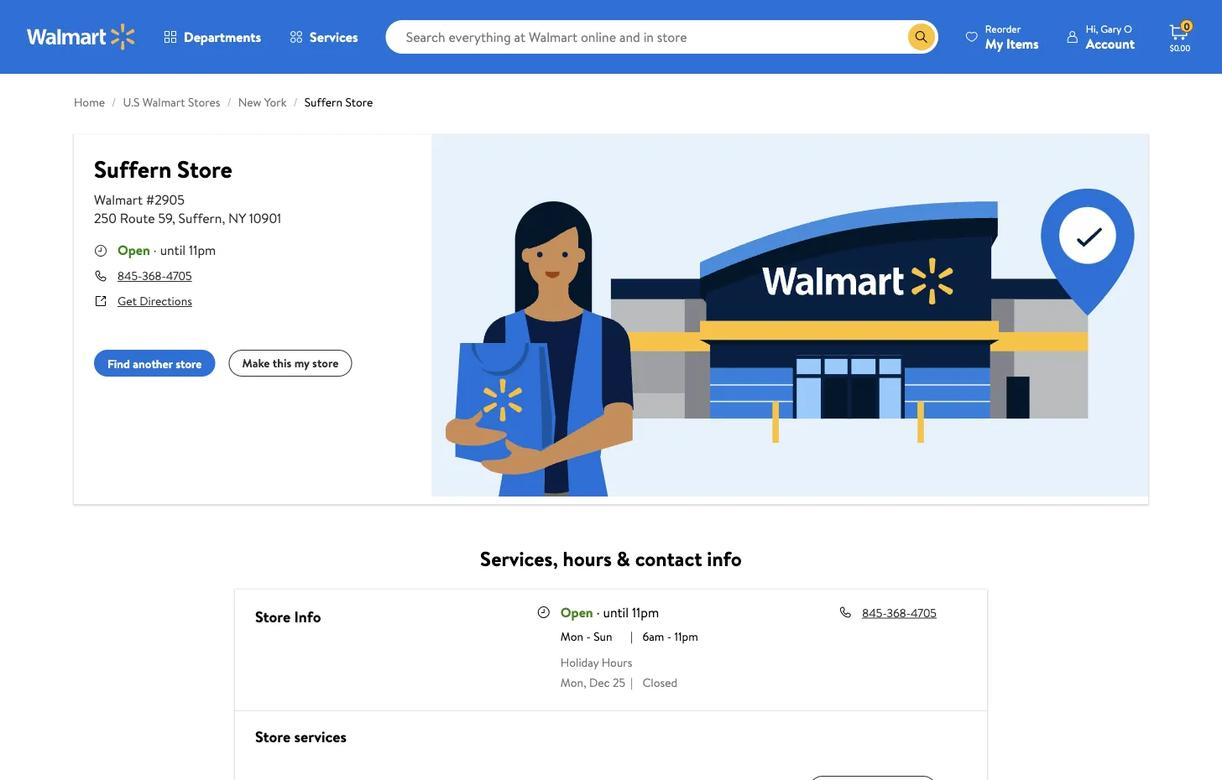 Task type: locate. For each thing, give the bounding box(es) containing it.
,
[[172, 209, 175, 228], [222, 209, 225, 228]]

1 vertical spatial walmart
[[94, 191, 143, 209]]

2 vertical spatial 11pm
[[675, 628, 698, 645]]

make this my store button
[[229, 350, 352, 377]]

o
[[1124, 21, 1132, 36]]

get directions
[[118, 293, 192, 309]]

store right "my" in the top left of the page
[[312, 355, 339, 371]]

6am
[[643, 628, 664, 645]]

suffern up #
[[94, 153, 172, 186]]

walmart left #
[[94, 191, 143, 209]]

hi, gary o account
[[1086, 21, 1135, 52]]

0 horizontal spatial 845-368-4705 link
[[118, 268, 192, 284]]

1 vertical spatial open · until 11pm
[[561, 603, 659, 622]]

1 vertical spatial suffern
[[94, 153, 172, 186]]

1 horizontal spatial -
[[667, 628, 672, 645]]

368-
[[142, 268, 166, 284], [887, 605, 911, 621]]

1 vertical spatial 845-368-4705 link
[[862, 605, 944, 621]]

make
[[242, 355, 270, 371]]

250
[[94, 209, 117, 228]]

open · until 11pm
[[118, 241, 216, 259], [561, 603, 659, 622]]

services button
[[275, 17, 372, 57]]

account
[[1086, 34, 1135, 52]]

0 vertical spatial open · until 11pm
[[118, 241, 216, 259]]

suffern right 59
[[178, 209, 222, 228]]

store
[[345, 94, 373, 110], [177, 153, 232, 186], [255, 606, 291, 627], [255, 727, 291, 748]]

store up '2905'
[[177, 153, 232, 186]]

1 horizontal spatial 4705
[[911, 605, 937, 621]]

· up sun
[[597, 603, 600, 622]]

4705 for right 845-368-4705 link
[[911, 605, 937, 621]]

1 horizontal spatial 845-368-4705 link
[[862, 605, 944, 621]]

open
[[118, 241, 150, 259], [561, 603, 593, 622]]

/ left u.s in the top left of the page
[[112, 94, 116, 110]]

open up mon
[[561, 603, 593, 622]]

2 horizontal spatial /
[[293, 94, 298, 110]]

another
[[133, 355, 173, 372]]

find
[[107, 355, 130, 372]]

store location on map image
[[432, 134, 1148, 497]]

- right 6am
[[667, 628, 672, 645]]

hi,
[[1086, 21, 1098, 36]]

1 vertical spatial 845-
[[862, 605, 887, 621]]

0 horizontal spatial 368-
[[142, 268, 166, 284]]

&
[[617, 545, 630, 573]]

/
[[112, 94, 116, 110], [227, 94, 232, 110], [293, 94, 298, 110]]

services
[[294, 727, 347, 748]]

845-368-4705
[[118, 268, 192, 284], [862, 605, 937, 621]]

0 vertical spatial 4705
[[166, 268, 192, 284]]

store inside button
[[312, 355, 339, 371]]

, left ny
[[222, 209, 225, 228]]

store
[[312, 355, 339, 371], [176, 355, 202, 372]]

info
[[707, 545, 742, 573]]

1 vertical spatial open
[[561, 603, 593, 622]]

open · until 11pm down 59
[[118, 241, 216, 259]]

new york link
[[238, 94, 287, 110]]

1 vertical spatial |
[[631, 674, 633, 691]]

holiday hours
[[561, 655, 633, 671]]

Walmart Site-Wide search field
[[386, 20, 938, 54]]

2 horizontal spatial suffern
[[305, 94, 343, 110]]

845-
[[118, 268, 142, 284], [862, 605, 887, 621]]

open down route in the top of the page
[[118, 241, 150, 259]]

/ right york
[[293, 94, 298, 110]]

services, hours & contact info
[[480, 545, 742, 573]]

368- for right 845-368-4705 link
[[887, 605, 911, 621]]

0 vertical spatial until
[[160, 241, 186, 259]]

0 horizontal spatial 845-368-4705
[[118, 268, 192, 284]]

get
[[118, 293, 137, 309]]

0 horizontal spatial -
[[586, 628, 591, 645]]

departments button
[[149, 17, 275, 57]]

11pm up 6am
[[632, 603, 659, 622]]

store info
[[255, 606, 321, 627]]

0 vertical spatial |
[[631, 628, 633, 645]]

1 vertical spatial until
[[603, 603, 629, 622]]

0 vertical spatial 845-368-4705
[[118, 268, 192, 284]]

6am - 11pm
[[643, 628, 698, 645]]

suffern for /
[[305, 94, 343, 110]]

1 vertical spatial 368-
[[887, 605, 911, 621]]

gary
[[1101, 21, 1122, 36]]

11pm right 6am
[[675, 628, 698, 645]]

1 horizontal spatial suffern
[[178, 209, 222, 228]]

, right #
[[172, 209, 175, 228]]

- left sun
[[586, 628, 591, 645]]

1 | from the top
[[631, 628, 633, 645]]

0 vertical spatial 845-
[[118, 268, 142, 284]]

stores
[[188, 94, 220, 110]]

0 vertical spatial open
[[118, 241, 150, 259]]

1 horizontal spatial ·
[[597, 603, 600, 622]]

walmart inside 'suffern store walmart # 2905 250 route 59 , suffern , ny 10901'
[[94, 191, 143, 209]]

closed
[[643, 674, 678, 691]]

0 horizontal spatial 11pm
[[189, 241, 216, 259]]

0 horizontal spatial /
[[112, 94, 116, 110]]

until
[[160, 241, 186, 259], [603, 603, 629, 622]]

until down 59
[[160, 241, 186, 259]]

contact
[[635, 545, 702, 573]]

1 horizontal spatial 368-
[[887, 605, 911, 621]]

walmart right u.s in the top left of the page
[[142, 94, 185, 110]]

0 vertical spatial 368-
[[142, 268, 166, 284]]

0
[[1184, 19, 1190, 33]]

suffern
[[305, 94, 343, 110], [94, 153, 172, 186], [178, 209, 222, 228]]

1 vertical spatial 845-368-4705
[[862, 605, 937, 621]]

·
[[153, 241, 157, 259], [597, 603, 600, 622]]

845- for topmost 845-368-4705 link
[[118, 268, 142, 284]]

2905
[[155, 191, 185, 209]]

2 - from the left
[[667, 628, 672, 645]]

1 horizontal spatial open · until 11pm
[[561, 603, 659, 622]]

directions
[[140, 293, 192, 309]]

11pm down 'suffern store walmart # 2905 250 route 59 , suffern , ny 10901' at the top left
[[189, 241, 216, 259]]

1 - from the left
[[586, 628, 591, 645]]

suffern right york
[[305, 94, 343, 110]]

2 horizontal spatial 11pm
[[675, 628, 698, 645]]

mon,
[[561, 674, 586, 691]]

| right 25
[[631, 674, 633, 691]]

until up sun
[[603, 603, 629, 622]]

/ left new
[[227, 94, 232, 110]]

0 vertical spatial walmart
[[142, 94, 185, 110]]

0 horizontal spatial ,
[[172, 209, 175, 228]]

-
[[586, 628, 591, 645], [667, 628, 672, 645]]

0 horizontal spatial 4705
[[166, 268, 192, 284]]

1 horizontal spatial 845-
[[862, 605, 887, 621]]

1 horizontal spatial until
[[603, 603, 629, 622]]

1 vertical spatial 4705
[[911, 605, 937, 621]]

hours
[[602, 655, 633, 671]]

0 horizontal spatial suffern
[[94, 153, 172, 186]]

suffern for store
[[178, 209, 222, 228]]

0 vertical spatial suffern
[[305, 94, 343, 110]]

1 horizontal spatial 11pm
[[632, 603, 659, 622]]

| left 6am
[[631, 628, 633, 645]]

reorder
[[985, 21, 1021, 36]]

sun
[[594, 628, 612, 645]]

route
[[120, 209, 155, 228]]

|
[[631, 628, 633, 645], [631, 674, 633, 691]]

10901
[[249, 209, 281, 228]]

59
[[158, 209, 172, 228]]

1 horizontal spatial ,
[[222, 209, 225, 228]]

york
[[264, 94, 287, 110]]

11pm
[[189, 241, 216, 259], [632, 603, 659, 622], [675, 628, 698, 645]]

1 horizontal spatial /
[[227, 94, 232, 110]]

· down route in the top of the page
[[153, 241, 157, 259]]

open · until 11pm up sun
[[561, 603, 659, 622]]

1 horizontal spatial store
[[312, 355, 339, 371]]

4705
[[166, 268, 192, 284], [911, 605, 937, 621]]

0 horizontal spatial open · until 11pm
[[118, 241, 216, 259]]

1 / from the left
[[112, 94, 116, 110]]

0 vertical spatial ·
[[153, 241, 157, 259]]

845-368-4705 link
[[118, 268, 192, 284], [862, 605, 944, 621]]

2 vertical spatial suffern
[[178, 209, 222, 228]]

walmart
[[142, 94, 185, 110], [94, 191, 143, 209]]

0 horizontal spatial 845-
[[118, 268, 142, 284]]

store right another
[[176, 355, 202, 372]]



Task type: vqa. For each thing, say whether or not it's contained in the screenshot.
8 in the top right of the page
no



Task type: describe. For each thing, give the bounding box(es) containing it.
u.s
[[123, 94, 140, 110]]

departments
[[184, 28, 261, 46]]

store inside 'suffern store walmart # 2905 250 route 59 , suffern , ny 10901'
[[177, 153, 232, 186]]

get directions link
[[118, 293, 192, 309]]

3 / from the left
[[293, 94, 298, 110]]

4705 for topmost 845-368-4705 link
[[166, 268, 192, 284]]

1 horizontal spatial 845-368-4705
[[862, 605, 937, 621]]

2 , from the left
[[222, 209, 225, 228]]

store left info on the left bottom of the page
[[255, 606, 291, 627]]

0 vertical spatial 845-368-4705 link
[[118, 268, 192, 284]]

mon, dec 25 |
[[561, 674, 633, 691]]

0 horizontal spatial ·
[[153, 241, 157, 259]]

new
[[238, 94, 261, 110]]

home / u.s walmart stores / new york / suffern store
[[74, 94, 373, 110]]

holiday
[[561, 655, 599, 671]]

dec
[[589, 674, 610, 691]]

1 , from the left
[[172, 209, 175, 228]]

services
[[310, 28, 358, 46]]

store left services
[[255, 727, 291, 748]]

suffern store link
[[305, 94, 373, 110]]

make this my store
[[242, 355, 339, 371]]

ny
[[228, 209, 246, 228]]

my
[[985, 34, 1003, 52]]

info
[[294, 606, 321, 627]]

home link
[[74, 94, 105, 110]]

1 vertical spatial 11pm
[[632, 603, 659, 622]]

1 horizontal spatial open
[[561, 603, 593, 622]]

- for 11pm
[[667, 628, 672, 645]]

25
[[613, 674, 626, 691]]

- for sun
[[586, 628, 591, 645]]

368- for topmost 845-368-4705 link
[[142, 268, 166, 284]]

find another store
[[107, 355, 202, 372]]

this
[[273, 355, 292, 371]]

1 vertical spatial ·
[[597, 603, 600, 622]]

mon
[[561, 628, 584, 645]]

0 horizontal spatial until
[[160, 241, 186, 259]]

find another store link
[[94, 350, 215, 377]]

2 | from the top
[[631, 674, 633, 691]]

items
[[1007, 34, 1039, 52]]

mon - sun
[[561, 628, 612, 645]]

store services
[[255, 727, 347, 748]]

search icon image
[[915, 30, 928, 44]]

0 vertical spatial 11pm
[[189, 241, 216, 259]]

Search search field
[[386, 20, 938, 54]]

u.s walmart stores link
[[123, 94, 220, 110]]

2 / from the left
[[227, 94, 232, 110]]

reorder my items
[[985, 21, 1039, 52]]

home
[[74, 94, 105, 110]]

walmart image
[[27, 24, 136, 50]]

my
[[294, 355, 310, 371]]

store down services
[[345, 94, 373, 110]]

845- for right 845-368-4705 link
[[862, 605, 887, 621]]

0 horizontal spatial store
[[176, 355, 202, 372]]

0 horizontal spatial open
[[118, 241, 150, 259]]

#
[[146, 191, 155, 209]]

hours
[[563, 545, 612, 573]]

services,
[[480, 545, 558, 573]]

$0.00
[[1170, 42, 1191, 53]]

suffern store walmart # 2905 250 route 59 , suffern , ny 10901
[[94, 153, 281, 228]]



